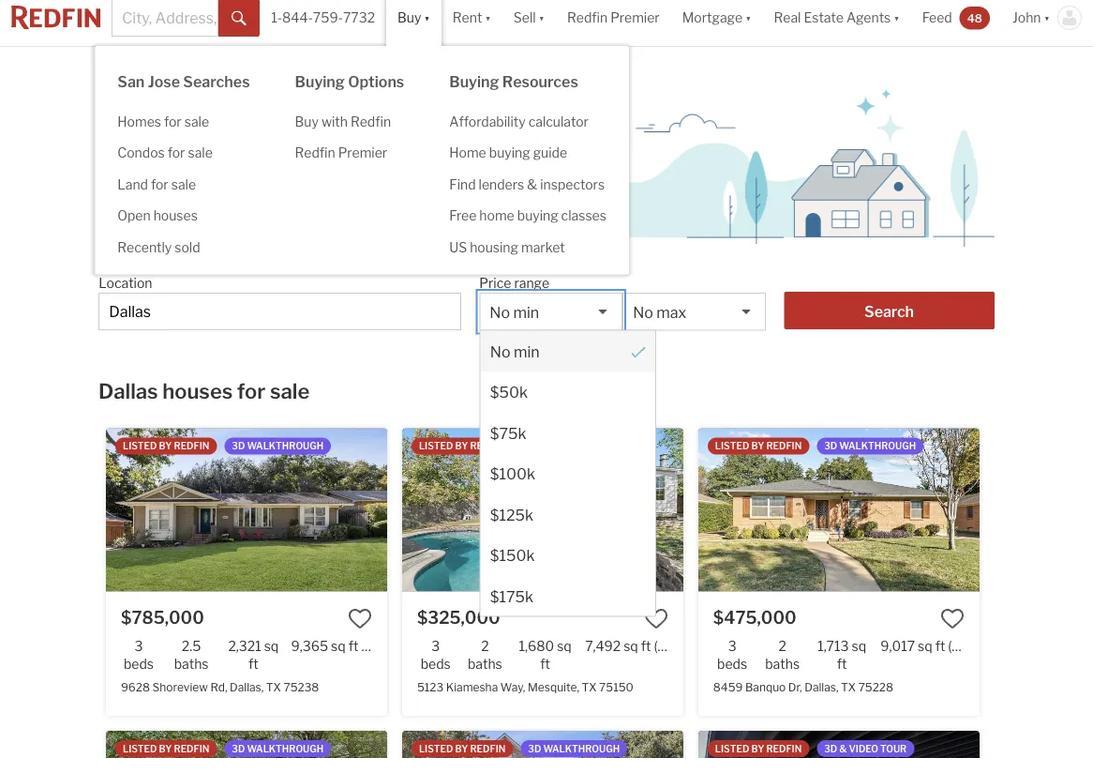 Task type: vqa. For each thing, say whether or not it's contained in the screenshot.
the right "Greatschools"
no



Task type: locate. For each thing, give the bounding box(es) containing it.
redfin for photo of 2626 welborn st, dallas, tx 75219 at the bottom right
[[767, 743, 802, 754]]

3 down '$785,000'
[[135, 638, 143, 654]]

1 3 from the left
[[135, 638, 143, 654]]

2 2 from the left
[[779, 638, 787, 654]]

favorite button checkbox up 9,017 sq ft (lot)
[[941, 606, 965, 631]]

0 horizontal spatial redfin
[[295, 145, 336, 161]]

0 horizontal spatial find
[[99, 159, 129, 178]]

range
[[515, 275, 550, 291]]

way,
[[501, 681, 526, 694]]

1 horizontal spatial find
[[450, 176, 476, 192]]

free
[[450, 208, 477, 224]]

(lot) down favorite button icon on the left of the page
[[362, 638, 385, 654]]

list box
[[480, 293, 657, 617]]

2
[[481, 638, 489, 654], [779, 638, 787, 654]]

2 3 from the left
[[432, 638, 440, 654]]

1 2 baths from the left
[[468, 638, 503, 672]]

buying resources
[[450, 72, 579, 91]]

3d walkthrough for photo of 1818 rocky creek dr, duncanville, tx 75137
[[232, 743, 324, 754]]

3d walkthrough
[[232, 440, 324, 452], [825, 440, 917, 452], [232, 743, 324, 754], [528, 743, 620, 754]]

1 horizontal spatial dallas,
[[805, 681, 839, 694]]

sq right the 2,321
[[264, 638, 279, 654]]

& left video
[[840, 743, 848, 754]]

redfin for redfin premier button
[[568, 10, 608, 26]]

0 horizontal spatial 2
[[481, 638, 489, 654]]

find for find houses for sale
[[99, 159, 129, 178]]

2 2 baths from the left
[[766, 638, 800, 672]]

0 vertical spatial min
[[514, 303, 540, 321]]

1 horizontal spatial favorite button image
[[941, 606, 965, 631]]

sale inside homes for sale "link"
[[185, 114, 209, 129]]

redfin premier inside redfin premier button
[[568, 10, 660, 26]]

listed for photo of 5123 kiamesha way, mesquite, tx 75150
[[419, 440, 453, 452]]

redfin premier right sell ▾
[[568, 10, 660, 26]]

2 down $475,000
[[779, 638, 787, 654]]

location
[[99, 275, 152, 291]]

1 (lot) from the left
[[362, 638, 385, 654]]

(lot) right 7,492
[[654, 638, 678, 654]]

0 horizontal spatial buying
[[295, 72, 345, 91]]

housing
[[470, 239, 519, 255]]

4 ▾ from the left
[[746, 10, 752, 26]]

2 horizontal spatial redfin
[[568, 10, 608, 26]]

photo of 9628 shoreview rd, dallas, tx 75238 image
[[106, 428, 387, 591]]

1 horizontal spatial tx
[[582, 681, 597, 694]]

recently sold
[[118, 239, 200, 255]]

baths up dr,
[[766, 656, 800, 672]]

2 vertical spatial redfin
[[295, 145, 336, 161]]

1 baths from the left
[[174, 656, 209, 672]]

1 vertical spatial redfin premier
[[295, 145, 388, 161]]

2 favorite button checkbox from the left
[[941, 606, 965, 631]]

1 horizontal spatial premier
[[611, 10, 660, 26]]

baths for $475,000
[[766, 656, 800, 672]]

2 no min from the top
[[490, 342, 540, 360]]

dialog containing no min
[[480, 330, 657, 617]]

0 vertical spatial no min
[[490, 303, 540, 321]]

buying
[[295, 72, 345, 91], [450, 72, 500, 91]]

information,
[[145, 186, 229, 204]]

3 for $475,000
[[729, 638, 737, 654]]

3 beds up 9628
[[124, 638, 154, 672]]

sale for land
[[171, 176, 196, 192]]

buy inside "link"
[[295, 114, 319, 129]]

0 vertical spatial buy
[[398, 10, 422, 26]]

3 beds up 8459
[[718, 638, 748, 672]]

redfin premier button
[[556, 0, 671, 46]]

sq for 7,492
[[624, 638, 639, 654]]

1 vertical spatial no min
[[490, 342, 540, 360]]

1,680
[[519, 638, 555, 654]]

ft inside 1,680 sq ft
[[541, 656, 551, 672]]

2 dallas, from the left
[[805, 681, 839, 694]]

1 vertical spatial city, address, school, agent, zip search field
[[99, 293, 462, 330]]

tx
[[266, 681, 281, 694], [582, 681, 597, 694], [842, 681, 857, 694]]

1 horizontal spatial buying
[[450, 72, 500, 91]]

0 vertical spatial houses
[[132, 159, 183, 178]]

ft down the 2,321
[[249, 656, 259, 672]]

2 for $325,000
[[481, 638, 489, 654]]

sq right 9,017
[[919, 638, 933, 654]]

redfin
[[568, 10, 608, 26], [351, 114, 391, 129], [295, 145, 336, 161]]

open
[[401, 159, 436, 178]]

redfin right the with
[[351, 114, 391, 129]]

for inside homes for sale "link"
[[164, 114, 182, 129]]

1 horizontal spatial buy
[[398, 10, 422, 26]]

tx for $785,000
[[266, 681, 281, 694]]

listed
[[123, 440, 157, 452], [419, 440, 453, 452], [716, 440, 750, 452], [123, 743, 157, 754], [419, 743, 453, 754], [716, 743, 750, 754]]

6 sq from the left
[[919, 638, 933, 654]]

real
[[99, 212, 125, 230]]

0 horizontal spatial 3
[[135, 638, 143, 654]]

75238
[[284, 681, 319, 694]]

3 down $325,000
[[432, 638, 440, 654]]

walkthrough for photo of 9628 shoreview rd, dallas, tx 75238
[[247, 440, 324, 452]]

listed by redfin
[[123, 440, 210, 452], [419, 440, 506, 452], [716, 440, 802, 452], [123, 743, 210, 754], [419, 743, 506, 754], [716, 743, 802, 754]]

0 vertical spatial premier
[[611, 10, 660, 26]]

buying up the with
[[295, 72, 345, 91]]

baths down the 2.5
[[174, 656, 209, 672]]

redfin premier inside redfin premier link
[[295, 145, 388, 161]]

3 tx from the left
[[842, 681, 857, 694]]

houses for sale near me
[[99, 115, 397, 147]]

1 horizontal spatial beds
[[421, 656, 451, 672]]

listed for photo of 1818 rocky creek dr, duncanville, tx 75137
[[123, 743, 157, 754]]

sq right 7,492
[[624, 638, 639, 654]]

3 sq from the left
[[557, 638, 572, 654]]

dallas, for $785,000
[[230, 681, 264, 694]]

3d walkthrough for photo of 6605 warwick dr, rowlett, tx 75087
[[528, 743, 620, 754]]

2 beds from the left
[[421, 656, 451, 672]]

tx left 75238
[[266, 681, 281, 694]]

tx left 75228 in the right of the page
[[842, 681, 857, 694]]

2 tx from the left
[[582, 681, 597, 694]]

9,017
[[881, 638, 916, 654]]

1 sq from the left
[[264, 638, 279, 654]]

ft down 1,680
[[541, 656, 551, 672]]

beds up 9628
[[124, 656, 154, 672]]

favorite button checkbox
[[644, 606, 669, 631], [941, 606, 965, 631]]

sq inside 1,680 sq ft
[[557, 638, 572, 654]]

no min up $50k
[[490, 342, 540, 360]]

1 ▾ from the left
[[424, 10, 431, 26]]

1 vertical spatial &
[[840, 743, 848, 754]]

redfin for photo of 1818 rocky creek dr, duncanville, tx 75137
[[174, 743, 210, 754]]

3 beds up 5123
[[421, 638, 451, 672]]

find up "house" on the top of page
[[99, 159, 129, 178]]

favorite button image up "7,492 sq ft (lot)"
[[644, 606, 669, 631]]

ft right 9,017
[[936, 638, 946, 654]]

buy
[[398, 10, 422, 26], [295, 114, 319, 129]]

0 vertical spatial dialog
[[95, 46, 629, 274]]

price range
[[480, 275, 550, 291]]

2 horizontal spatial 3 beds
[[718, 638, 748, 672]]

redfin down the with
[[295, 145, 336, 161]]

dallas, right dr,
[[805, 681, 839, 694]]

sale inside condos for sale link
[[188, 145, 213, 161]]

premier for redfin premier button
[[611, 10, 660, 26]]

baths for $785,000
[[174, 656, 209, 672]]

1 vertical spatial min
[[514, 342, 540, 360]]

0 vertical spatial redfin premier
[[568, 10, 660, 26]]

find up free
[[450, 176, 476, 192]]

1 horizontal spatial redfin
[[351, 114, 391, 129]]

1 horizontal spatial 2
[[779, 638, 787, 654]]

baths up kiamesha
[[468, 656, 503, 672]]

2 horizontal spatial 3
[[729, 638, 737, 654]]

real
[[775, 10, 802, 26]]

& right lenders
[[528, 176, 538, 192]]

2 baths up dr,
[[766, 638, 800, 672]]

▾ right rent
[[485, 10, 491, 26]]

photo of 6605 warwick dr, rowlett, tx 75087 image
[[402, 731, 684, 758]]

2 baths for $475,000
[[766, 638, 800, 672]]

1 favorite button image from the left
[[644, 606, 669, 631]]

ft inside "2,321 sq ft"
[[249, 656, 259, 672]]

inspectors
[[541, 176, 605, 192]]

0 horizontal spatial tx
[[266, 681, 281, 694]]

1 3 beds from the left
[[124, 638, 154, 672]]

3 3 beds from the left
[[718, 638, 748, 672]]

by for photo of 8459 banquo dr, dallas, tx 75228
[[752, 440, 765, 452]]

3 down $475,000
[[729, 638, 737, 654]]

redfin for photo of 5123 kiamesha way, mesquite, tx 75150
[[470, 440, 506, 452]]

dialog
[[95, 46, 629, 274], [480, 330, 657, 617]]

(lot) for $475,000
[[949, 638, 972, 654]]

for
[[164, 114, 182, 129], [198, 115, 234, 147], [168, 145, 185, 161], [186, 159, 206, 178], [151, 176, 169, 192], [375, 186, 396, 204], [237, 378, 266, 403]]

buying up affordability
[[450, 72, 500, 91]]

dr,
[[789, 681, 803, 694]]

buy ▾ button
[[398, 0, 431, 46]]

guide
[[533, 145, 568, 161]]

buying up lenders
[[490, 145, 531, 161]]

us housing market
[[450, 239, 565, 255]]

buy right 7732
[[398, 10, 422, 26]]

1 no min from the top
[[490, 303, 540, 321]]

houses for dallas
[[163, 378, 233, 403]]

dialog containing san jose
[[95, 46, 629, 274]]

estate.
[[128, 212, 176, 230]]

3 baths from the left
[[766, 656, 800, 672]]

listed by redfin for photo of 9628 shoreview rd, dallas, tx 75238
[[123, 440, 210, 452]]

beds up 5123
[[421, 656, 451, 672]]

1 vertical spatial houses
[[154, 208, 198, 224]]

2 down $325,000
[[481, 638, 489, 654]]

2 ▾ from the left
[[485, 10, 491, 26]]

2 for $475,000
[[779, 638, 787, 654]]

1 horizontal spatial 3
[[432, 638, 440, 654]]

favorite button checkbox up "7,492 sq ft (lot)"
[[644, 606, 669, 631]]

view
[[307, 159, 342, 178]]

0 horizontal spatial favorite button checkbox
[[644, 606, 669, 631]]

buying for buying resources
[[450, 72, 500, 91]]

0 vertical spatial &
[[528, 176, 538, 192]]

1 dallas, from the left
[[230, 681, 264, 694]]

us housing market link
[[427, 232, 629, 263]]

1 buying from the left
[[295, 72, 345, 91]]

1 vertical spatial premier
[[338, 145, 388, 161]]

kiamesha
[[446, 681, 498, 694]]

favorite button image
[[644, 606, 669, 631], [941, 606, 965, 631]]

houses for open
[[154, 208, 198, 224]]

2 horizontal spatial (lot)
[[949, 638, 972, 654]]

2 buying from the left
[[450, 72, 500, 91]]

3 (lot) from the left
[[949, 638, 972, 654]]

3d
[[232, 440, 245, 452], [825, 440, 838, 452], [232, 743, 245, 754], [528, 743, 542, 754], [825, 743, 838, 754]]

5 sq from the left
[[852, 638, 867, 654]]

1 vertical spatial buying
[[518, 208, 559, 224]]

premier inside button
[[611, 10, 660, 26]]

house
[[99, 186, 141, 204]]

no up $50k
[[490, 342, 510, 360]]

home buying guide
[[450, 145, 568, 161]]

submit search image
[[232, 11, 247, 26]]

0 horizontal spatial redfin premier
[[295, 145, 388, 161]]

1 horizontal spatial 2 baths
[[766, 638, 800, 672]]

1 horizontal spatial (lot)
[[654, 638, 678, 654]]

dallas, for $475,000
[[805, 681, 839, 694]]

beds for $325,000
[[421, 656, 451, 672]]

1 horizontal spatial favorite button checkbox
[[941, 606, 965, 631]]

buying up market
[[518, 208, 559, 224]]

ft down 1,713
[[838, 656, 848, 672]]

0 horizontal spatial premier
[[338, 145, 388, 161]]

2 baths from the left
[[468, 656, 503, 672]]

land for sale link
[[95, 169, 273, 200]]

(lot) right 9,017
[[949, 638, 972, 654]]

no max
[[633, 303, 687, 321]]

redfin right sell ▾
[[568, 10, 608, 26]]

$100k
[[490, 464, 535, 483]]

redfin for redfin premier link
[[295, 145, 336, 161]]

2 horizontal spatial tx
[[842, 681, 857, 694]]

3d for photo of 2626 welborn st, dallas, tx 75219 at the bottom right
[[825, 743, 838, 754]]

sq inside "2,321 sq ft"
[[264, 638, 279, 654]]

1 2 from the left
[[481, 638, 489, 654]]

0 horizontal spatial 2 baths
[[468, 638, 503, 672]]

3d for photo of 1818 rocky creek dr, duncanville, tx 75137
[[232, 743, 245, 754]]

rd,
[[211, 681, 227, 694]]

3 beds from the left
[[718, 656, 748, 672]]

tx left 75150
[[582, 681, 597, 694]]

favorite button image up 9,017 sq ft (lot)
[[941, 606, 965, 631]]

sq right 1,713
[[852, 638, 867, 654]]

by
[[159, 440, 172, 452], [455, 440, 469, 452], [752, 440, 765, 452], [159, 743, 172, 754], [455, 743, 469, 754], [752, 743, 765, 754]]

2 sq from the left
[[331, 638, 346, 654]]

0 horizontal spatial dallas,
[[230, 681, 264, 694]]

2 (lot) from the left
[[654, 638, 678, 654]]

ft inside 1,713 sq ft
[[838, 656, 848, 672]]

no min down price range
[[490, 303, 540, 321]]

0 vertical spatial redfin
[[568, 10, 608, 26]]

ft for 7,492
[[642, 638, 652, 654]]

0 horizontal spatial beds
[[124, 656, 154, 672]]

▾ inside 'link'
[[894, 10, 900, 26]]

▾ right the mortgage
[[746, 10, 752, 26]]

0 horizontal spatial buy
[[295, 114, 319, 129]]

1 horizontal spatial baths
[[468, 656, 503, 672]]

2 favorite button image from the left
[[941, 606, 965, 631]]

2 3 beds from the left
[[421, 638, 451, 672]]

no inside no min element
[[490, 342, 510, 360]]

3 beds for $325,000
[[421, 638, 451, 672]]

ft for 2,321
[[249, 656, 259, 672]]

ft right 7,492
[[642, 638, 652, 654]]

details
[[326, 186, 372, 204]]

&
[[528, 176, 538, 192], [840, 743, 848, 754]]

1 vertical spatial buy
[[295, 114, 319, 129]]

affordability
[[450, 114, 526, 129]]

1 vertical spatial dialog
[[480, 330, 657, 617]]

0 horizontal spatial (lot)
[[362, 638, 385, 654]]

ft
[[349, 638, 359, 654], [642, 638, 652, 654], [936, 638, 946, 654], [249, 656, 259, 672], [541, 656, 551, 672], [838, 656, 848, 672]]

1 horizontal spatial 3 beds
[[421, 638, 451, 672]]

1 tx from the left
[[266, 681, 281, 694]]

3 for $325,000
[[432, 638, 440, 654]]

sq inside 1,713 sq ft
[[852, 638, 867, 654]]

listed by redfin for photo of 8459 banquo dr, dallas, tx 75228
[[716, 440, 802, 452]]

search
[[865, 302, 915, 320]]

redfin premier down buy with redfin
[[295, 145, 388, 161]]

favorite button image for $475,000
[[941, 606, 965, 631]]

buy left the with
[[295, 114, 319, 129]]

walkthrough for photo of 8459 banquo dr, dallas, tx 75228
[[840, 440, 917, 452]]

1 horizontal spatial &
[[840, 743, 848, 754]]

▾ right john
[[1045, 10, 1051, 26]]

2 baths up kiamesha
[[468, 638, 503, 672]]

1 favorite button checkbox from the left
[[644, 606, 669, 631]]

0 horizontal spatial baths
[[174, 656, 209, 672]]

us
[[450, 239, 467, 255]]

sq right '9,365'
[[331, 638, 346, 654]]

5 ▾ from the left
[[894, 10, 900, 26]]

photo of 8459 banquo dr, dallas, tx 75228 image
[[699, 428, 980, 591]]

1 horizontal spatial redfin premier
[[568, 10, 660, 26]]

3d for photo of 8459 banquo dr, dallas, tx 75228
[[825, 440, 838, 452]]

6 ▾ from the left
[[1045, 10, 1051, 26]]

City, Address, School, Agent, ZIP search field
[[112, 0, 219, 37], [99, 293, 462, 330]]

2 horizontal spatial baths
[[766, 656, 800, 672]]

premier down the buy with redfin "link"
[[338, 145, 388, 161]]

1 beds from the left
[[124, 656, 154, 672]]

san jose searches
[[118, 72, 250, 91]]

2 baths
[[468, 638, 503, 672], [766, 638, 800, 672]]

agents
[[847, 10, 892, 26]]

3 ▾ from the left
[[539, 10, 545, 26]]

homes for sale link
[[95, 106, 273, 137]]

premier
[[611, 10, 660, 26], [338, 145, 388, 161]]

2 min from the top
[[514, 342, 540, 360]]

premier left the mortgage
[[611, 10, 660, 26]]

no
[[490, 303, 510, 321], [633, 303, 654, 321], [490, 342, 510, 360]]

condos for sale
[[118, 145, 213, 161]]

4 sq from the left
[[624, 638, 639, 654]]

ft down favorite button option
[[349, 638, 359, 654]]

2 vertical spatial houses
[[163, 378, 233, 403]]

▾ left rent
[[424, 10, 431, 26]]

redfin inside "link"
[[351, 114, 391, 129]]

$125k
[[490, 505, 533, 524]]

0 vertical spatial buying
[[490, 145, 531, 161]]

listed by redfin for photo of 1818 rocky creek dr, duncanville, tx 75137
[[123, 743, 210, 754]]

▾ right sell in the left of the page
[[539, 10, 545, 26]]

calculator
[[529, 114, 589, 129]]

open houses
[[118, 208, 198, 224]]

for inside condos for sale link
[[168, 145, 185, 161]]

min down range
[[514, 303, 540, 321]]

▾ right agents
[[894, 10, 900, 26]]

0 horizontal spatial favorite button image
[[644, 606, 669, 631]]

2 horizontal spatial beds
[[718, 656, 748, 672]]

redfin for photo of 6605 warwick dr, rowlett, tx 75087
[[470, 743, 506, 754]]

8459 banquo dr, dallas, tx 75228
[[714, 681, 894, 694]]

property
[[262, 186, 322, 204]]

dallas, right 'rd,'
[[230, 681, 264, 694]]

beds up 8459
[[718, 656, 748, 672]]

no left max
[[633, 303, 654, 321]]

3 3 from the left
[[729, 638, 737, 654]]

buy inside dropdown button
[[398, 10, 422, 26]]

7732
[[343, 10, 375, 26]]

9628 shoreview rd, dallas, tx 75238
[[121, 681, 319, 694]]

$785,000
[[121, 607, 204, 628]]

tx for $325,000
[[582, 681, 597, 694]]

for inside view photos, open house information, and property details for nearby real estate.
[[375, 186, 396, 204]]

sale inside land for sale link
[[171, 176, 196, 192]]

find lenders & inspectors link
[[427, 169, 629, 200]]

photo of 1818 rocky creek dr, duncanville, tx 75137 image
[[106, 731, 387, 758]]

by for photo of 9628 shoreview rd, dallas, tx 75238
[[159, 440, 172, 452]]

min up $50k
[[514, 342, 540, 360]]

$475,000
[[714, 607, 797, 628]]

1 vertical spatial redfin
[[351, 114, 391, 129]]

photo of 5123 kiamesha way, mesquite, tx 75150 image
[[402, 428, 684, 591]]

min
[[514, 303, 540, 321], [514, 342, 540, 360]]

sq right 1,680
[[557, 638, 572, 654]]

0 vertical spatial city, address, school, agent, zip search field
[[112, 0, 219, 37]]

listed by redfin for photo of 5123 kiamesha way, mesquite, tx 75150
[[419, 440, 506, 452]]

0 horizontal spatial 3 beds
[[124, 638, 154, 672]]

redfin inside button
[[568, 10, 608, 26]]

photos,
[[346, 159, 398, 178]]

0 horizontal spatial &
[[528, 176, 538, 192]]



Task type: describe. For each thing, give the bounding box(es) containing it.
classes
[[562, 208, 607, 224]]

1,713
[[818, 638, 850, 654]]

ft for 1,713
[[838, 656, 848, 672]]

7,492
[[586, 638, 621, 654]]

for inside land for sale link
[[151, 176, 169, 192]]

favorite button image for $325,000
[[644, 606, 669, 631]]

buy with redfin link
[[273, 106, 427, 137]]

houses
[[99, 115, 192, 147]]

(lot) for $785,000
[[362, 638, 385, 654]]

$325,000
[[417, 607, 501, 628]]

sale for condos
[[188, 145, 213, 161]]

favorite button image
[[348, 606, 372, 631]]

5123
[[417, 681, 444, 694]]

844-
[[282, 10, 313, 26]]

resources
[[503, 72, 579, 91]]

affordability calculator link
[[427, 106, 629, 137]]

by for photo of 2626 welborn st, dallas, tx 75219 at the bottom right
[[752, 743, 765, 754]]

75150
[[600, 681, 634, 694]]

redfin for photo of 8459 banquo dr, dallas, tx 75228
[[767, 440, 802, 452]]

2 baths for $325,000
[[468, 638, 503, 672]]

baths for $325,000
[[468, 656, 503, 672]]

mortgage ▾
[[683, 10, 752, 26]]

me
[[358, 115, 397, 147]]

3d for photo of 9628 shoreview rd, dallas, tx 75238
[[232, 440, 245, 452]]

sq for 2,321
[[264, 638, 279, 654]]

no min element
[[481, 331, 656, 372]]

3d walkthrough for photo of 9628 shoreview rd, dallas, tx 75238
[[232, 440, 324, 452]]

with
[[322, 114, 348, 129]]

home
[[480, 208, 515, 224]]

1-844-759-7732
[[271, 10, 375, 26]]

jose
[[148, 72, 180, 91]]

photo of 2626 welborn st, dallas, tx 75219 image
[[699, 731, 980, 758]]

land
[[118, 176, 148, 192]]

1-
[[271, 10, 282, 26]]

sold
[[175, 239, 200, 255]]

min inside no min element
[[514, 342, 540, 360]]

sell ▾ button
[[503, 0, 556, 46]]

by for photo of 6605 warwick dr, rowlett, tx 75087
[[455, 743, 469, 754]]

john ▾
[[1013, 10, 1051, 26]]

48
[[968, 11, 983, 25]]

recently
[[118, 239, 172, 255]]

3d for photo of 6605 warwick dr, rowlett, tx 75087
[[528, 743, 542, 754]]

options
[[348, 72, 405, 91]]

free home buying classes link
[[427, 200, 629, 232]]

favorite button checkbox for $475,000
[[941, 606, 965, 631]]

sale for houses
[[240, 115, 290, 147]]

1-844-759-7732 link
[[271, 10, 375, 26]]

2,321 sq ft
[[228, 638, 279, 672]]

price
[[480, 275, 512, 291]]

ft for 9,017
[[936, 638, 946, 654]]

favorite button checkbox
[[348, 606, 372, 631]]

9628
[[121, 681, 150, 694]]

1,713 sq ft
[[818, 638, 867, 672]]

john
[[1013, 10, 1042, 26]]

estate
[[804, 10, 844, 26]]

$50k
[[490, 383, 528, 401]]

buying options
[[295, 72, 405, 91]]

redfin for photo of 9628 shoreview rd, dallas, tx 75238
[[174, 440, 210, 452]]

sell ▾ button
[[514, 0, 545, 46]]

sq for 1,680
[[557, 638, 572, 654]]

listed by redfin for photo of 2626 welborn st, dallas, tx 75219 at the bottom right
[[716, 743, 802, 754]]

redfin premier for redfin premier link
[[295, 145, 388, 161]]

mortgage ▾ button
[[671, 0, 763, 46]]

sale for homes
[[185, 114, 209, 129]]

no min inside no min element
[[490, 342, 540, 360]]

favorite button checkbox for $325,000
[[644, 606, 669, 631]]

view photos, open house information, and property details for nearby real estate.
[[99, 159, 447, 230]]

mortgage ▾ button
[[683, 0, 752, 46]]

redfin premier link
[[273, 137, 427, 169]]

buying for buying options
[[295, 72, 345, 91]]

1 min from the top
[[514, 303, 540, 321]]

9,017 sq ft (lot)
[[881, 638, 972, 654]]

video
[[850, 743, 879, 754]]

find lenders & inspectors
[[450, 176, 605, 192]]

affordability calculator
[[450, 114, 589, 129]]

3d walkthrough for photo of 8459 banquo dr, dallas, tx 75228
[[825, 440, 917, 452]]

ft for 9,365
[[349, 638, 359, 654]]

by for photo of 1818 rocky creek dr, duncanville, tx 75137
[[159, 743, 172, 754]]

max
[[657, 303, 687, 321]]

listed for photo of 9628 shoreview rd, dallas, tx 75238
[[123, 440, 157, 452]]

list box containing no min
[[480, 293, 657, 617]]

by for photo of 5123 kiamesha way, mesquite, tx 75150
[[455, 440, 469, 452]]

nearby
[[399, 186, 447, 204]]

no down price
[[490, 303, 510, 321]]

rent ▾
[[453, 10, 491, 26]]

3 for $785,000
[[135, 638, 143, 654]]

find houses for sale
[[99, 159, 238, 178]]

find for find lenders & inspectors
[[450, 176, 476, 192]]

buy for buy ▾
[[398, 10, 422, 26]]

▾ for buy ▾
[[424, 10, 431, 26]]

2.5 baths
[[174, 638, 209, 672]]

buy for buy with redfin
[[295, 114, 319, 129]]

sell
[[514, 10, 536, 26]]

buying inside "link"
[[518, 208, 559, 224]]

▾ for mortgage ▾
[[746, 10, 752, 26]]

(lot) for $325,000
[[654, 638, 678, 654]]

open houses link
[[95, 200, 273, 232]]

listed by redfin for photo of 6605 warwick dr, rowlett, tx 75087
[[419, 743, 506, 754]]

walkthrough for photo of 1818 rocky creek dr, duncanville, tx 75137
[[247, 743, 324, 754]]

searches
[[183, 72, 250, 91]]

▾ for john ▾
[[1045, 10, 1051, 26]]

lenders
[[479, 176, 525, 192]]

real estate agents ▾ button
[[763, 0, 912, 46]]

5123 kiamesha way, mesquite, tx 75150
[[417, 681, 634, 694]]

▾ for sell ▾
[[539, 10, 545, 26]]

premier for redfin premier link
[[338, 145, 388, 161]]

sq for 9,365
[[331, 638, 346, 654]]

home
[[450, 145, 487, 161]]

3 beds for $785,000
[[124, 638, 154, 672]]

ft for 1,680
[[541, 656, 551, 672]]

free home buying classes
[[450, 208, 607, 224]]

sq for 1,713
[[852, 638, 867, 654]]

▾ for rent ▾
[[485, 10, 491, 26]]

$175k
[[490, 587, 533, 605]]

open
[[118, 208, 151, 224]]

rent ▾ button
[[442, 0, 503, 46]]

$75k
[[490, 424, 526, 442]]

redfin premier for redfin premier button
[[568, 10, 660, 26]]

tx for $475,000
[[842, 681, 857, 694]]

sell ▾
[[514, 10, 545, 26]]

3 beds for $475,000
[[718, 638, 748, 672]]

dallas
[[98, 378, 158, 403]]

beds for $475,000
[[718, 656, 748, 672]]

search button
[[785, 292, 995, 329]]

feed
[[923, 10, 953, 26]]

listed for photo of 2626 welborn st, dallas, tx 75219 at the bottom right
[[716, 743, 750, 754]]

listed for photo of 8459 banquo dr, dallas, tx 75228
[[716, 440, 750, 452]]

houses for find
[[132, 159, 183, 178]]

mortgage
[[683, 10, 743, 26]]

walkthrough for photo of 6605 warwick dr, rowlett, tx 75087
[[544, 743, 620, 754]]

beds for $785,000
[[124, 656, 154, 672]]

homes
[[118, 114, 161, 129]]

market
[[522, 239, 565, 255]]

recently sold link
[[95, 232, 273, 263]]

9,365 sq ft (lot)
[[291, 638, 385, 654]]

sq for 9,017
[[919, 638, 933, 654]]

real estate agents ▾ link
[[775, 0, 900, 46]]

2.5
[[182, 638, 201, 654]]

listed for photo of 6605 warwick dr, rowlett, tx 75087
[[419, 743, 453, 754]]

$150k
[[490, 546, 535, 564]]

shoreview
[[153, 681, 208, 694]]

and
[[233, 186, 259, 204]]



